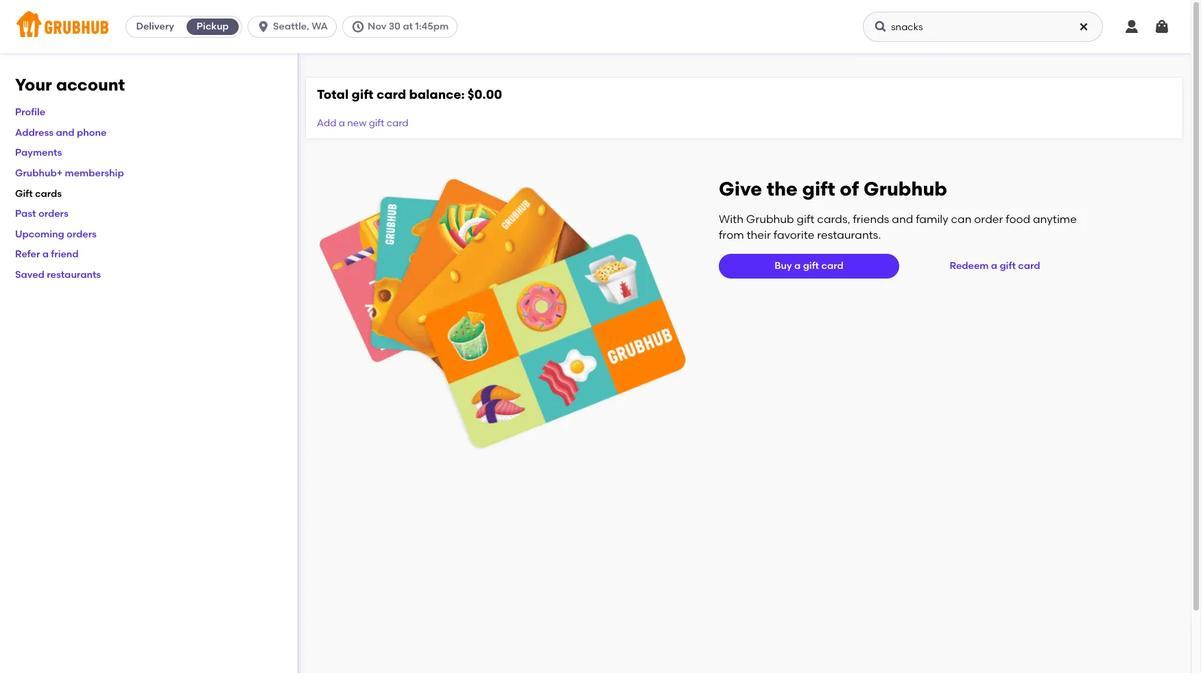 Task type: locate. For each thing, give the bounding box(es) containing it.
and
[[56, 127, 74, 138], [892, 213, 913, 226]]

orders
[[38, 208, 68, 220], [67, 228, 97, 240]]

past
[[15, 208, 36, 220]]

grubhub up their
[[746, 213, 794, 226]]

gift cards
[[15, 188, 62, 199]]

gift card image
[[320, 177, 686, 450]]

a right the refer
[[42, 249, 49, 260]]

membership
[[65, 167, 124, 179]]

orders up friend
[[67, 228, 97, 240]]

upcoming orders link
[[15, 228, 97, 240]]

gift
[[15, 188, 33, 199]]

card down food
[[1018, 260, 1040, 272]]

0 vertical spatial grubhub
[[864, 177, 947, 201]]

grubhub
[[864, 177, 947, 201], [746, 213, 794, 226]]

restaurants.
[[817, 228, 881, 241]]

refer a friend
[[15, 249, 79, 260]]

profile link
[[15, 107, 45, 118]]

and left phone
[[56, 127, 74, 138]]

buy a gift card
[[775, 260, 844, 272]]

nov 30 at 1:45pm button
[[342, 16, 463, 38]]

buy
[[775, 260, 792, 272]]

gift for buy a gift card
[[803, 260, 819, 272]]

gift right the redeem
[[1000, 260, 1016, 272]]

0 vertical spatial and
[[56, 127, 74, 138]]

gift inside with grubhub gift cards, friends and family can order food anytime from their favorite restaurants.
[[797, 213, 815, 226]]

give
[[719, 177, 762, 201]]

total gift card balance: $0.00
[[317, 86, 502, 102]]

a for redeem
[[991, 260, 998, 272]]

1 vertical spatial orders
[[67, 228, 97, 240]]

a inside "button"
[[991, 260, 998, 272]]

gift for with grubhub gift cards, friends and family can order food anytime from their favorite restaurants.
[[797, 213, 815, 226]]

nov
[[368, 21, 386, 32]]

0 horizontal spatial grubhub
[[746, 213, 794, 226]]

the
[[767, 177, 798, 201]]

from
[[719, 228, 744, 241]]

grubhub+
[[15, 167, 63, 179]]

restaurants
[[47, 269, 101, 281]]

address and phone
[[15, 127, 107, 138]]

a for add
[[339, 117, 345, 129]]

delivery
[[136, 21, 174, 32]]

1 horizontal spatial and
[[892, 213, 913, 226]]

gift for give the gift of grubhub
[[802, 177, 835, 201]]

1 vertical spatial and
[[892, 213, 913, 226]]

0 vertical spatial orders
[[38, 208, 68, 220]]

a
[[339, 117, 345, 129], [42, 249, 49, 260], [795, 260, 801, 272], [991, 260, 998, 272]]

grubhub up with grubhub gift cards, friends and family can order food anytime from their favorite restaurants.
[[864, 177, 947, 201]]

a left new
[[339, 117, 345, 129]]

gift up favorite
[[797, 213, 815, 226]]

30
[[389, 21, 401, 32]]

orders for upcoming orders
[[67, 228, 97, 240]]

and left family
[[892, 213, 913, 226]]

give the gift of grubhub
[[719, 177, 947, 201]]

cards
[[35, 188, 62, 199]]

nov 30 at 1:45pm
[[368, 21, 449, 32]]

gift right new
[[369, 117, 384, 129]]

gift inside "button"
[[1000, 260, 1016, 272]]

new
[[347, 117, 367, 129]]

gift left the of
[[802, 177, 835, 201]]

pickup
[[197, 21, 229, 32]]

grubhub+ membership
[[15, 167, 124, 179]]

Search for food, convenience, alcohol... search field
[[863, 12, 1103, 42]]

favorite
[[774, 228, 815, 241]]

a right buy
[[795, 260, 801, 272]]

add
[[317, 117, 336, 129]]

gift
[[352, 86, 374, 102], [369, 117, 384, 129], [802, 177, 835, 201], [797, 213, 815, 226], [803, 260, 819, 272], [1000, 260, 1016, 272]]

order
[[974, 213, 1003, 226]]

redeem
[[950, 260, 989, 272]]

svg image
[[1124, 19, 1140, 35], [1154, 19, 1171, 35], [257, 20, 270, 34], [874, 20, 888, 34], [1079, 21, 1090, 32]]

and inside with grubhub gift cards, friends and family can order food anytime from their favorite restaurants.
[[892, 213, 913, 226]]

orders up upcoming orders at the top of page
[[38, 208, 68, 220]]

gift for redeem a gift card
[[1000, 260, 1016, 272]]

seattle,
[[273, 21, 309, 32]]

1 horizontal spatial grubhub
[[864, 177, 947, 201]]

anytime
[[1033, 213, 1077, 226]]

card
[[377, 86, 406, 102], [387, 117, 409, 129], [822, 260, 844, 272], [1018, 260, 1040, 272]]

with
[[719, 213, 744, 226]]

a right the redeem
[[991, 260, 998, 272]]

balance:
[[409, 86, 465, 102]]

1 vertical spatial grubhub
[[746, 213, 794, 226]]

0 horizontal spatial and
[[56, 127, 74, 138]]

their
[[747, 228, 771, 241]]

gift right buy
[[803, 260, 819, 272]]

main navigation navigation
[[0, 0, 1191, 54]]



Task type: describe. For each thing, give the bounding box(es) containing it.
upcoming orders
[[15, 228, 97, 240]]

$0.00
[[468, 86, 502, 102]]

friend
[[51, 249, 79, 260]]

add a new gift card
[[317, 117, 409, 129]]

friends
[[853, 213, 889, 226]]

delivery button
[[126, 16, 184, 38]]

account
[[56, 75, 125, 95]]

total
[[317, 86, 349, 102]]

cards,
[[817, 213, 851, 226]]

seattle, wa
[[273, 21, 328, 32]]

card down total gift card balance: $0.00
[[387, 117, 409, 129]]

seattle, wa button
[[248, 16, 342, 38]]

svg image inside seattle, wa button
[[257, 20, 270, 34]]

upcoming
[[15, 228, 64, 240]]

gift cards link
[[15, 188, 62, 199]]

svg image
[[351, 20, 365, 34]]

family
[[916, 213, 949, 226]]

1:45pm
[[415, 21, 449, 32]]

profile
[[15, 107, 45, 118]]

phone
[[77, 127, 107, 138]]

your account
[[15, 75, 125, 95]]

grubhub+ membership link
[[15, 167, 124, 179]]

saved restaurants link
[[15, 269, 101, 281]]

gift up add a new gift card
[[352, 86, 374, 102]]

orders for past orders
[[38, 208, 68, 220]]

of
[[840, 177, 859, 201]]

refer a friend link
[[15, 249, 79, 260]]

can
[[951, 213, 972, 226]]

past orders
[[15, 208, 68, 220]]

a for refer
[[42, 249, 49, 260]]

buy a gift card link
[[719, 254, 899, 279]]

pickup button
[[184, 16, 242, 38]]

redeem a gift card
[[950, 260, 1040, 272]]

payments
[[15, 147, 62, 159]]

a for buy
[[795, 260, 801, 272]]

card inside "button"
[[1018, 260, 1040, 272]]

address and phone link
[[15, 127, 107, 138]]

saved
[[15, 269, 45, 281]]

address
[[15, 127, 54, 138]]

refer
[[15, 249, 40, 260]]

card up add a new gift card
[[377, 86, 406, 102]]

payments link
[[15, 147, 62, 159]]

card down restaurants.
[[822, 260, 844, 272]]

at
[[403, 21, 413, 32]]

with grubhub gift cards, friends and family can order food anytime from their favorite restaurants.
[[719, 213, 1077, 241]]

grubhub inside with grubhub gift cards, friends and family can order food anytime from their favorite restaurants.
[[746, 213, 794, 226]]

food
[[1006, 213, 1031, 226]]

wa
[[312, 21, 328, 32]]

saved restaurants
[[15, 269, 101, 281]]

redeem a gift card button
[[944, 254, 1046, 279]]

past orders link
[[15, 208, 68, 220]]

your
[[15, 75, 52, 95]]



Task type: vqa. For each thing, say whether or not it's contained in the screenshot.
Redeem a gift card button
yes



